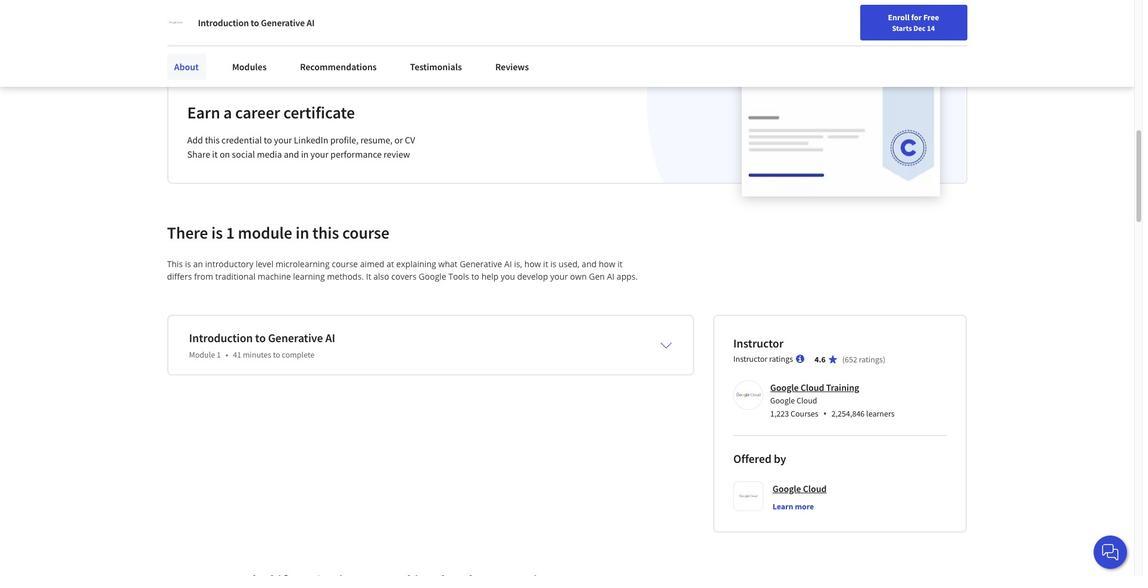 Task type: describe. For each thing, give the bounding box(es) containing it.
add this credential to your linkedin profile, resume, or cv share it on social media and in your performance review
[[187, 134, 415, 160]]

cv
[[405, 134, 415, 146]]

free
[[924, 12, 939, 23]]

to inside this is an introductory level microlearning course aimed at explaining what generative ai is, how it is used, and how it differs from traditional machine learning methods. it also covers google tools to help you develop your own gen ai apps.
[[471, 271, 479, 282]]

learn more button
[[773, 501, 814, 513]]

modules link
[[225, 54, 274, 80]]

earn a career certificate
[[187, 102, 355, 123]]

1 inside introduction to generative ai module 1 • 41 minutes to complete
[[217, 349, 221, 360]]

covers
[[391, 271, 417, 282]]

introductory
[[205, 258, 254, 270]]

instructor for instructor
[[734, 336, 784, 351]]

google cloud training image
[[735, 382, 762, 408]]

1 horizontal spatial 1
[[226, 222, 235, 243]]

2,254,846
[[832, 408, 865, 419]]

1 how from the left
[[525, 258, 541, 270]]

traditional
[[215, 271, 255, 282]]

instructor ratings
[[734, 354, 793, 364]]

performance
[[331, 148, 382, 160]]

learn for learn more about coursera for business
[[187, 11, 210, 22]]

starts
[[892, 23, 912, 33]]

by
[[774, 451, 787, 466]]

an
[[193, 258, 203, 270]]

about
[[236, 11, 260, 22]]

about link
[[167, 54, 206, 80]]

find your new career link
[[798, 12, 885, 27]]

it inside add this credential to your linkedin profile, resume, or cv share it on social media and in your performance review
[[212, 148, 218, 160]]

google cloud image
[[167, 14, 184, 31]]

cloud for google cloud training google cloud 1,223 courses • 2,254,846 learners
[[801, 382, 825, 393]]

• inside google cloud training google cloud 1,223 courses • 2,254,846 learners
[[823, 407, 827, 420]]

recommendations
[[300, 61, 377, 73]]

dec
[[914, 23, 926, 33]]

media
[[257, 148, 282, 160]]

and inside add this credential to your linkedin profile, resume, or cv share it on social media and in your performance review
[[284, 148, 299, 160]]

minutes
[[243, 349, 271, 360]]

(
[[843, 354, 845, 365]]

there is 1 module in this course
[[167, 222, 390, 243]]

1 vertical spatial cloud
[[797, 395, 817, 406]]

from
[[194, 271, 213, 282]]

41
[[233, 349, 241, 360]]

offered by
[[734, 451, 787, 466]]

explaining
[[396, 258, 436, 270]]

also
[[374, 271, 389, 282]]

learn more about coursera for business
[[187, 11, 352, 22]]

this is an introductory level microlearning course aimed at explaining what generative ai is, how it is used, and how it differs from traditional machine learning methods. it also covers google tools to help you develop your own gen ai apps.
[[167, 258, 638, 282]]

module
[[189, 349, 215, 360]]

ai inside introduction to generative ai module 1 • 41 minutes to complete
[[325, 330, 335, 345]]

14
[[927, 23, 935, 33]]

english
[[906, 13, 935, 25]]

a
[[223, 102, 232, 123]]

about
[[174, 61, 199, 73]]

course for this
[[342, 222, 390, 243]]

find
[[804, 14, 819, 24]]

apps.
[[617, 271, 638, 282]]

at
[[387, 258, 394, 270]]

linkedin
[[294, 134, 328, 146]]

learn more about coursera for business link
[[187, 11, 352, 22]]

introduction to generative ai
[[198, 17, 315, 29]]

it
[[366, 271, 371, 282]]

tools
[[449, 271, 469, 282]]

profile,
[[330, 134, 359, 146]]

course for microlearning
[[332, 258, 358, 270]]

testimonials
[[410, 61, 462, 73]]

module
[[238, 222, 292, 243]]

develop
[[517, 271, 548, 282]]

more for learn more
[[795, 501, 814, 512]]

)
[[883, 354, 886, 365]]

on
[[220, 148, 230, 160]]

to left coursera at the top
[[251, 17, 259, 29]]

this
[[167, 258, 183, 270]]

google cloud training google cloud 1,223 courses • 2,254,846 learners
[[771, 382, 895, 420]]

modules
[[232, 61, 267, 73]]

add
[[187, 134, 203, 146]]

complete
[[282, 349, 315, 360]]

your right find
[[821, 14, 837, 24]]

level
[[256, 258, 274, 270]]

introduction for introduction to generative ai
[[198, 17, 249, 29]]

is,
[[514, 258, 522, 270]]

certificate
[[284, 102, 355, 123]]

career
[[856, 14, 879, 24]]

there
[[167, 222, 208, 243]]

generative for introduction to generative ai
[[261, 17, 305, 29]]

learning
[[293, 271, 325, 282]]

new
[[838, 14, 854, 24]]

in inside add this credential to your linkedin profile, resume, or cv share it on social media and in your performance review
[[301, 148, 309, 160]]

introduction to generative ai module 1 • 41 minutes to complete
[[189, 330, 335, 360]]

reviews
[[495, 61, 529, 73]]

find your new career
[[804, 14, 879, 24]]

google cloud link
[[773, 482, 827, 496]]

coursera
[[262, 11, 299, 22]]

share
[[187, 148, 210, 160]]



Task type: locate. For each thing, give the bounding box(es) containing it.
for left "business"
[[301, 11, 313, 22]]

is left the an
[[185, 258, 191, 270]]

learn right google cloud image
[[187, 11, 210, 22]]

0 horizontal spatial more
[[212, 11, 234, 22]]

recommendations link
[[293, 54, 384, 80]]

1 horizontal spatial ratings
[[859, 354, 883, 365]]

1 vertical spatial instructor
[[734, 354, 768, 364]]

1 horizontal spatial how
[[599, 258, 616, 270]]

learn for learn more
[[773, 501, 794, 512]]

0 vertical spatial cloud
[[801, 382, 825, 393]]

chat with us image
[[1101, 543, 1120, 562]]

learn more
[[773, 501, 814, 512]]

1 up introductory
[[226, 222, 235, 243]]

gen
[[589, 271, 605, 282]]

652
[[845, 354, 858, 365]]

more down the 'google cloud'
[[795, 501, 814, 512]]

0 vertical spatial generative
[[261, 17, 305, 29]]

0 vertical spatial 1
[[226, 222, 235, 243]]

introduction up 41
[[189, 330, 253, 345]]

review
[[384, 148, 410, 160]]

english button
[[885, 0, 956, 39]]

more inside learn more button
[[795, 501, 814, 512]]

introduction inside introduction to generative ai module 1 • 41 minutes to complete
[[189, 330, 253, 345]]

1 horizontal spatial •
[[823, 407, 827, 420]]

differs
[[167, 271, 192, 282]]

this
[[205, 134, 220, 146], [313, 222, 339, 243]]

social
[[232, 148, 255, 160]]

1 instructor from the top
[[734, 336, 784, 351]]

• inside introduction to generative ai module 1 • 41 minutes to complete
[[226, 349, 228, 360]]

generative right 'about'
[[261, 17, 305, 29]]

in down linkedin
[[301, 148, 309, 160]]

and inside this is an introductory level microlearning course aimed at explaining what generative ai is, how it is used, and how it differs from traditional machine learning methods. it also covers google tools to help you develop your own gen ai apps.
[[582, 258, 597, 270]]

0 horizontal spatial it
[[212, 148, 218, 160]]

enroll
[[888, 12, 910, 23]]

courses
[[791, 408, 819, 419]]

2 how from the left
[[599, 258, 616, 270]]

more left 'about'
[[212, 11, 234, 22]]

1 vertical spatial this
[[313, 222, 339, 243]]

google cloud
[[773, 483, 827, 495]]

generative for introduction to generative ai module 1 • 41 minutes to complete
[[268, 330, 323, 345]]

it left on on the top left
[[212, 148, 218, 160]]

more
[[212, 11, 234, 22], [795, 501, 814, 512]]

0 horizontal spatial this
[[205, 134, 220, 146]]

business
[[315, 11, 352, 22]]

1 horizontal spatial is
[[211, 222, 223, 243]]

ratings right '652'
[[859, 354, 883, 365]]

own
[[570, 271, 587, 282]]

google cloud training link
[[771, 382, 860, 393]]

career
[[235, 102, 280, 123]]

• right courses in the right of the page
[[823, 407, 827, 420]]

0 horizontal spatial for
[[301, 11, 313, 22]]

more for learn more about coursera for business
[[212, 11, 234, 22]]

enroll for free starts dec 14
[[888, 12, 939, 33]]

2 instructor from the top
[[734, 354, 768, 364]]

your down linkedin
[[311, 148, 329, 160]]

4.6
[[815, 354, 826, 365]]

generative inside introduction to generative ai module 1 • 41 minutes to complete
[[268, 330, 323, 345]]

to left help
[[471, 271, 479, 282]]

1 vertical spatial generative
[[460, 258, 502, 270]]

your up media on the left
[[274, 134, 292, 146]]

to inside add this credential to your linkedin profile, resume, or cv share it on social media and in your performance review
[[264, 134, 272, 146]]

for up dec
[[911, 12, 922, 23]]

in up microlearning
[[296, 222, 309, 243]]

course
[[342, 222, 390, 243], [332, 258, 358, 270]]

google inside this is an introductory level microlearning course aimed at explaining what generative ai is, how it is used, and how it differs from traditional machine learning methods. it also covers google tools to help you develop your own gen ai apps.
[[419, 271, 446, 282]]

it up develop
[[543, 258, 548, 270]]

generative inside this is an introductory level microlearning course aimed at explaining what generative ai is, how it is used, and how it differs from traditional machine learning methods. it also covers google tools to help you develop your own gen ai apps.
[[460, 258, 502, 270]]

2 vertical spatial generative
[[268, 330, 323, 345]]

2 horizontal spatial it
[[618, 258, 623, 270]]

how up gen
[[599, 258, 616, 270]]

and right media on the left
[[284, 148, 299, 160]]

learn inside learn more button
[[773, 501, 794, 512]]

introduction right google cloud image
[[198, 17, 249, 29]]

1 vertical spatial learn
[[773, 501, 794, 512]]

instructor for instructor ratings
[[734, 354, 768, 364]]

0 horizontal spatial ratings
[[769, 354, 793, 364]]

and up gen
[[582, 258, 597, 270]]

for inside enroll for free starts dec 14
[[911, 12, 922, 23]]

offered
[[734, 451, 772, 466]]

your inside this is an introductory level microlearning course aimed at explaining what generative ai is, how it is used, and how it differs from traditional machine learning methods. it also covers google tools to help you develop your own gen ai apps.
[[550, 271, 568, 282]]

to up media on the left
[[264, 134, 272, 146]]

1 horizontal spatial for
[[911, 12, 922, 23]]

introduction
[[198, 17, 249, 29], [189, 330, 253, 345]]

this right "add"
[[205, 134, 220, 146]]

0 vertical spatial •
[[226, 349, 228, 360]]

google
[[419, 271, 446, 282], [771, 382, 799, 393], [771, 395, 795, 406], [773, 483, 801, 495]]

None search field
[[170, 7, 456, 31]]

this up microlearning
[[313, 222, 339, 243]]

1 vertical spatial •
[[823, 407, 827, 420]]

cloud for google cloud
[[803, 483, 827, 495]]

learn
[[187, 11, 210, 22], [773, 501, 794, 512]]

1 vertical spatial in
[[296, 222, 309, 243]]

1 vertical spatial introduction
[[189, 330, 253, 345]]

ai
[[307, 17, 315, 29], [504, 258, 512, 270], [607, 271, 615, 282], [325, 330, 335, 345]]

instructor up google cloud training icon
[[734, 354, 768, 364]]

to right minutes
[[273, 349, 280, 360]]

methods.
[[327, 271, 364, 282]]

1 horizontal spatial and
[[582, 258, 597, 270]]

0 vertical spatial this
[[205, 134, 220, 146]]

1 horizontal spatial learn
[[773, 501, 794, 512]]

1 horizontal spatial it
[[543, 258, 548, 270]]

machine
[[258, 271, 291, 282]]

learners
[[867, 408, 895, 419]]

1 vertical spatial and
[[582, 258, 597, 270]]

1 horizontal spatial this
[[313, 222, 339, 243]]

is for there
[[211, 222, 223, 243]]

help
[[482, 271, 499, 282]]

0 vertical spatial introduction
[[198, 17, 249, 29]]

course up methods.
[[332, 258, 358, 270]]

2 vertical spatial cloud
[[803, 483, 827, 495]]

microlearning
[[276, 258, 330, 270]]

it
[[212, 148, 218, 160], [543, 258, 548, 270], [618, 258, 623, 270]]

or
[[395, 134, 403, 146]]

0 horizontal spatial •
[[226, 349, 228, 360]]

testimonials link
[[403, 54, 469, 80]]

1 vertical spatial course
[[332, 258, 358, 270]]

( 652 ratings )
[[843, 354, 886, 365]]

1 right module
[[217, 349, 221, 360]]

what
[[438, 258, 458, 270]]

ratings left '4.6'
[[769, 354, 793, 364]]

to
[[251, 17, 259, 29], [264, 134, 272, 146], [471, 271, 479, 282], [255, 330, 266, 345], [273, 349, 280, 360]]

training
[[826, 382, 860, 393]]

0 vertical spatial and
[[284, 148, 299, 160]]

used,
[[559, 258, 580, 270]]

0 vertical spatial learn
[[187, 11, 210, 22]]

resume,
[[361, 134, 393, 146]]

in
[[301, 148, 309, 160], [296, 222, 309, 243]]

0 horizontal spatial is
[[185, 258, 191, 270]]

how up develop
[[525, 258, 541, 270]]

1 horizontal spatial more
[[795, 501, 814, 512]]

credential
[[222, 134, 262, 146]]

for
[[301, 11, 313, 22], [911, 12, 922, 23]]

coursera career certificate image
[[742, 69, 941, 196]]

1 vertical spatial 1
[[217, 349, 221, 360]]

to up minutes
[[255, 330, 266, 345]]

your down used,
[[550, 271, 568, 282]]

generative
[[261, 17, 305, 29], [460, 258, 502, 270], [268, 330, 323, 345]]

coursera enterprise logos image
[[702, 0, 940, 15]]

instructor up instructor ratings
[[734, 336, 784, 351]]

you
[[501, 271, 515, 282]]

0 horizontal spatial and
[[284, 148, 299, 160]]

is right 'there'
[[211, 222, 223, 243]]

learn down the 'google cloud'
[[773, 501, 794, 512]]

instructor
[[734, 336, 784, 351], [734, 354, 768, 364]]

course inside this is an introductory level microlearning course aimed at explaining what generative ai is, how it is used, and how it differs from traditional machine learning methods. it also covers google tools to help you develop your own gen ai apps.
[[332, 258, 358, 270]]

ratings
[[769, 354, 793, 364], [859, 354, 883, 365]]

introduction for introduction to generative ai module 1 • 41 minutes to complete
[[189, 330, 253, 345]]

0 vertical spatial course
[[342, 222, 390, 243]]

0 horizontal spatial how
[[525, 258, 541, 270]]

your
[[821, 14, 837, 24], [274, 134, 292, 146], [311, 148, 329, 160], [550, 271, 568, 282]]

0 vertical spatial more
[[212, 11, 234, 22]]

2 horizontal spatial is
[[551, 258, 557, 270]]

1 vertical spatial more
[[795, 501, 814, 512]]

is for this
[[185, 258, 191, 270]]

is
[[211, 222, 223, 243], [185, 258, 191, 270], [551, 258, 557, 270]]

aimed
[[360, 258, 384, 270]]

• left 41
[[226, 349, 228, 360]]

generative up help
[[460, 258, 502, 270]]

0 horizontal spatial 1
[[217, 349, 221, 360]]

generative up complete
[[268, 330, 323, 345]]

is left used,
[[551, 258, 557, 270]]

it up apps.
[[618, 258, 623, 270]]

this inside add this credential to your linkedin profile, resume, or cv share it on social media and in your performance review
[[205, 134, 220, 146]]

reviews link
[[488, 54, 536, 80]]

0 vertical spatial in
[[301, 148, 309, 160]]

1
[[226, 222, 235, 243], [217, 349, 221, 360]]

course up "aimed"
[[342, 222, 390, 243]]

1,223
[[771, 408, 789, 419]]

0 vertical spatial instructor
[[734, 336, 784, 351]]

0 horizontal spatial learn
[[187, 11, 210, 22]]



Task type: vqa. For each thing, say whether or not it's contained in the screenshot.
What do you want to learn? text field
no



